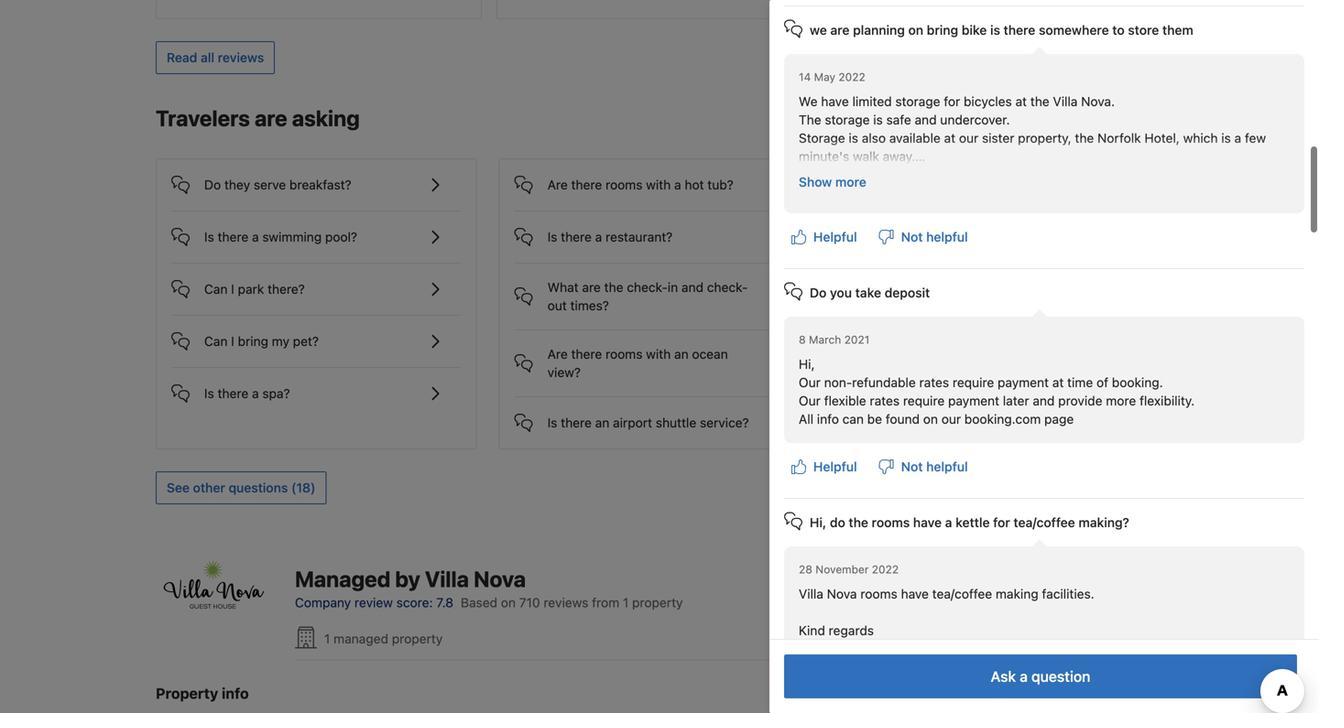 Task type: locate. For each thing, give the bounding box(es) containing it.
1 horizontal spatial at
[[1016, 94, 1027, 109]]

1 with from the top
[[646, 177, 671, 192]]

question down looking?
[[995, 300, 1048, 315]]

1 horizontal spatial an
[[675, 347, 689, 362]]

shuttle
[[656, 416, 697, 431]]

2022 for 14 may 2022
[[839, 71, 866, 83]]

helpful button down all
[[784, 451, 865, 484]]

0 vertical spatial more
[[836, 175, 867, 190]]

still looking?
[[948, 246, 1058, 267]]

not helpful down found
[[901, 460, 968, 475]]

is there a restaurant? button
[[515, 212, 805, 248]]

info inside hi, our non-refundable rates require payment at time of booking. our flexible rates require payment later and provide more flexibility. all info can be found on our booking.com page
[[817, 412, 839, 427]]

are inside are there rooms with an ocean view?
[[548, 347, 568, 362]]

ask a question button
[[948, 291, 1059, 324], [784, 655, 1298, 699]]

1 vertical spatial kind
[[799, 624, 826, 639]]

0 horizontal spatial at
[[944, 131, 956, 146]]

2 our from the top
[[799, 394, 821, 409]]

helpful down can
[[814, 460, 857, 475]]

can i bring my pet? button
[[171, 316, 462, 353]]

do for do you take deposit
[[810, 285, 827, 301]]

kind down minute's
[[799, 186, 826, 201]]

with left ocean
[[646, 347, 671, 362]]

0 horizontal spatial 1
[[324, 632, 330, 647]]

property info
[[156, 686, 249, 703]]

i left my
[[231, 334, 234, 349]]

with for a
[[646, 177, 671, 192]]

they
[[224, 177, 250, 192]]

are there rooms with an ocean view?
[[548, 347, 728, 380]]

helpful up the hi, do the rooms have a kettle for tea/coffee making?
[[927, 460, 968, 475]]

1 vertical spatial helpful
[[927, 460, 968, 475]]

helpful for on
[[927, 230, 968, 245]]

away.
[[883, 149, 916, 164]]

not helpful button for on
[[872, 221, 976, 254]]

have down the hi, do the rooms have a kettle for tea/coffee making?
[[901, 587, 929, 602]]

ask inside dialog
[[991, 669, 1017, 686]]

0 horizontal spatial an
[[595, 416, 610, 431]]

do left they
[[204, 177, 221, 192]]

0 horizontal spatial for
[[944, 94, 961, 109]]

review
[[355, 596, 393, 611]]

not down found
[[901, 460, 923, 475]]

2 vertical spatial on
[[501, 596, 516, 611]]

rooms inside are there rooms with an ocean view?
[[606, 347, 643, 362]]

a left hot on the right of the page
[[675, 177, 682, 192]]

is right bike
[[991, 22, 1001, 38]]

0 vertical spatial have
[[821, 94, 849, 109]]

with left hot on the right of the page
[[646, 177, 671, 192]]

storage
[[896, 94, 941, 109], [825, 112, 870, 127]]

(18)
[[291, 481, 316, 496]]

team inside villa nova rooms have tea/coffee making facilities. kind regards villa nova team
[[861, 642, 893, 657]]

managed
[[334, 632, 389, 647]]

can up is there a spa?
[[204, 334, 228, 349]]

bring inside button
[[238, 334, 268, 349]]

0 vertical spatial 2022
[[839, 71, 866, 83]]

our
[[959, 131, 979, 146], [942, 412, 961, 427]]

1 right from
[[623, 596, 629, 611]]

2 not helpful button from the top
[[872, 451, 976, 484]]

not helpful for on
[[901, 230, 968, 245]]

are inside ask a question dialog
[[831, 22, 850, 38]]

1 horizontal spatial ask
[[991, 669, 1017, 686]]

a inside are there rooms with a hot tub? button
[[675, 177, 682, 192]]

0 vertical spatial question
[[995, 300, 1048, 315]]

2 are from the top
[[548, 347, 568, 362]]

can left park
[[204, 282, 228, 297]]

0 horizontal spatial rates
[[870, 394, 900, 409]]

and inside we have limited storage for bicycles at the villa nova. the storage is safe and undercover. storage is also available at our sister property, the norfolk hotel, which is a few minute's walk away. kind regards villa nova team
[[915, 112, 937, 127]]

1 horizontal spatial 1
[[623, 596, 629, 611]]

flexible
[[824, 394, 867, 409]]

kind down 28
[[799, 624, 826, 639]]

8 march 2021
[[799, 334, 870, 346]]

0 vertical spatial reviews
[[218, 50, 264, 65]]

hi, for hi, our non-refundable rates require payment at time of booking. our flexible rates require payment later and provide more flexibility. all info can be found on our booking.com page
[[799, 357, 815, 372]]

1 vertical spatial helpful button
[[784, 451, 865, 484]]

1 kind from the top
[[799, 186, 826, 201]]

villa nova rooms have tea/coffee making facilities. kind regards villa nova team
[[799, 587, 1095, 657]]

1 vertical spatial not helpful button
[[872, 451, 976, 484]]

info right property
[[222, 686, 249, 703]]

do inside button
[[204, 177, 221, 192]]

is for is there a restaurant?
[[548, 230, 558, 245]]

kind inside we have limited storage for bicycles at the villa nova. the storage is safe and undercover. storage is also available at our sister property, the norfolk hotel, which is a few minute's walk away. kind regards villa nova team
[[799, 186, 826, 201]]

0 vertical spatial helpful
[[927, 230, 968, 245]]

ask a question down making
[[991, 669, 1091, 686]]

1 horizontal spatial check-
[[707, 280, 748, 295]]

0 vertical spatial an
[[675, 347, 689, 362]]

managed by villa nova company review score: 7.8 based on 710 reviews from 1 property
[[295, 567, 683, 611]]

out
[[548, 298, 567, 313]]

is for is there a spa?
[[204, 386, 214, 401]]

found
[[886, 412, 920, 427]]

rooms for tea/coffee
[[861, 587, 898, 602]]

question for topmost ask a question button
[[995, 300, 1048, 315]]

there up is there a restaurant?
[[571, 177, 602, 192]]

1 vertical spatial info
[[222, 686, 249, 703]]

tea/coffee
[[1014, 516, 1076, 531], [933, 587, 993, 602]]

2 not from the top
[[901, 460, 923, 475]]

there up view?
[[571, 347, 602, 362]]

helpful button for do
[[784, 451, 865, 484]]

check-
[[627, 280, 668, 295], [707, 280, 748, 295]]

our up all
[[799, 394, 821, 409]]

1 vertical spatial are
[[548, 347, 568, 362]]

more down walk
[[836, 175, 867, 190]]

0 vertical spatial ask
[[959, 300, 981, 315]]

march
[[809, 334, 842, 346]]

and right the in
[[682, 280, 704, 295]]

for right kettle
[[994, 516, 1011, 531]]

0 vertical spatial not helpful button
[[872, 221, 976, 254]]

more inside button
[[836, 175, 867, 190]]

you
[[830, 285, 852, 301]]

rates down refundable
[[870, 394, 900, 409]]

helpful up still
[[927, 230, 968, 245]]

villa inside managed by villa nova company review score: 7.8 based on 710 reviews from 1 property
[[425, 567, 469, 593]]

a left few on the top
[[1235, 131, 1242, 146]]

0 horizontal spatial bring
[[238, 334, 268, 349]]

0 vertical spatial regards
[[829, 186, 874, 201]]

our inside we have limited storage for bicycles at the villa nova. the storage is safe and undercover. storage is also available at our sister property, the norfolk hotel, which is a few minute's walk away. kind regards villa nova team
[[959, 131, 979, 146]]

ask down still
[[959, 300, 981, 315]]

do they serve breakfast? button
[[171, 159, 462, 196]]

1 vertical spatial hi,
[[810, 516, 827, 531]]

1 vertical spatial our
[[799, 394, 821, 409]]

do left you
[[810, 285, 827, 301]]

question down facilities.
[[1032, 669, 1091, 686]]

reviews right 710
[[544, 596, 589, 611]]

can for can i bring my pet?
[[204, 334, 228, 349]]

bike
[[962, 22, 987, 38]]

regards inside we have limited storage for bicycles at the villa nova. the storage is safe and undercover. storage is also available at our sister property, the norfolk hotel, which is a few minute's walk away. kind regards villa nova team
[[829, 186, 874, 201]]

making?
[[1079, 516, 1130, 531]]

hi, down 8
[[799, 357, 815, 372]]

the inside what are the check-in and check- out times?
[[605, 280, 624, 295]]

are right we
[[831, 22, 850, 38]]

1 vertical spatial on
[[924, 412, 938, 427]]

1 horizontal spatial require
[[953, 375, 995, 390]]

regards down walk
[[829, 186, 874, 201]]

are inside what are the check-in and check- out times?
[[582, 280, 601, 295]]

1 horizontal spatial are
[[582, 280, 601, 295]]

2022 right november
[[872, 564, 899, 576]]

a left restaurant?
[[595, 230, 602, 245]]

not helpful button up deposit
[[872, 221, 976, 254]]

regards down 28 november 2022
[[829, 624, 874, 639]]

1 not helpful button from the top
[[872, 221, 976, 254]]

score:
[[397, 596, 433, 611]]

do they serve breakfast?
[[204, 177, 352, 192]]

1 check- from the left
[[627, 280, 668, 295]]

1 vertical spatial our
[[942, 412, 961, 427]]

1 vertical spatial property
[[392, 632, 443, 647]]

there up what
[[561, 230, 592, 245]]

2 vertical spatial are
[[582, 280, 601, 295]]

1 vertical spatial can
[[204, 334, 228, 349]]

our
[[799, 375, 821, 390], [799, 394, 821, 409]]

can for can i park there?
[[204, 282, 228, 297]]

2 can from the top
[[204, 334, 228, 349]]

0 vertical spatial i
[[231, 282, 234, 297]]

helpful for are
[[814, 230, 857, 245]]

1 horizontal spatial 2022
[[872, 564, 899, 576]]

for up undercover.
[[944, 94, 961, 109]]

1 vertical spatial regards
[[829, 624, 874, 639]]

of
[[1097, 375, 1109, 390]]

is for is there an airport shuttle service?
[[548, 416, 558, 431]]

1 team from the top
[[861, 204, 893, 219]]

info
[[817, 412, 839, 427], [222, 686, 249, 703]]

property right from
[[632, 596, 683, 611]]

0 vertical spatial can
[[204, 282, 228, 297]]

payment up booking.com
[[949, 394, 1000, 409]]

somewhere
[[1039, 22, 1110, 38]]

0 vertical spatial info
[[817, 412, 839, 427]]

1 can from the top
[[204, 282, 228, 297]]

have left kettle
[[914, 516, 942, 531]]

rooms up is there a restaurant?
[[606, 177, 643, 192]]

1 vertical spatial are
[[255, 105, 287, 131]]

1 vertical spatial reviews
[[544, 596, 589, 611]]

are
[[831, 22, 850, 38], [255, 105, 287, 131], [582, 280, 601, 295]]

a left swimming on the left top of the page
[[252, 230, 259, 245]]

pet?
[[293, 334, 319, 349]]

team down 28 november 2022
[[861, 642, 893, 657]]

1 not helpful from the top
[[901, 230, 968, 245]]

storage
[[799, 131, 846, 146]]

kind
[[799, 186, 826, 201], [799, 624, 826, 639]]

0 vertical spatial 1
[[623, 596, 629, 611]]

rates up found
[[920, 375, 950, 390]]

few
[[1245, 131, 1267, 146]]

1 regards from the top
[[829, 186, 874, 201]]

our left non-
[[799, 375, 821, 390]]

there
[[1004, 22, 1036, 38], [571, 177, 602, 192], [218, 230, 249, 245], [561, 230, 592, 245], [571, 347, 602, 362], [218, 386, 249, 401], [561, 416, 592, 431]]

storage up safe
[[896, 94, 941, 109]]

1 are from the top
[[548, 177, 568, 192]]

property
[[632, 596, 683, 611], [392, 632, 443, 647]]

payment
[[998, 375, 1049, 390], [949, 394, 1000, 409]]

2022 for 28 november 2022
[[872, 564, 899, 576]]

2 check- from the left
[[707, 280, 748, 295]]

14
[[799, 71, 811, 83]]

safe
[[887, 112, 912, 127]]

times?
[[571, 298, 609, 313]]

store
[[1128, 22, 1160, 38]]

1 vertical spatial with
[[646, 347, 671, 362]]

hi, inside hi, our non-refundable rates require payment at time of booking. our flexible rates require payment later and provide more flexibility. all info can be found on our booking.com page
[[799, 357, 815, 372]]

2 vertical spatial and
[[1033, 394, 1055, 409]]

2 helpful from the top
[[927, 460, 968, 475]]

1 horizontal spatial info
[[817, 412, 839, 427]]

check- right the in
[[707, 280, 748, 295]]

more inside hi, our non-refundable rates require payment at time of booking. our flexible rates require payment later and provide more flexibility. all info can be found on our booking.com page
[[1106, 394, 1137, 409]]

0 vertical spatial do
[[204, 177, 221, 192]]

is
[[991, 22, 1001, 38], [874, 112, 883, 127], [849, 131, 859, 146], [1222, 131, 1232, 146]]

0 horizontal spatial require
[[904, 394, 945, 409]]

i
[[231, 282, 234, 297], [231, 334, 234, 349]]

1 vertical spatial i
[[231, 334, 234, 349]]

rooms inside villa nova rooms have tea/coffee making facilities. kind regards villa nova team
[[861, 587, 898, 602]]

not helpful for deposit
[[901, 460, 968, 475]]

from
[[592, 596, 620, 611]]

0 vertical spatial helpful button
[[784, 221, 865, 254]]

with
[[646, 177, 671, 192], [646, 347, 671, 362]]

1 vertical spatial do
[[810, 285, 827, 301]]

rooms down 28 november 2022
[[861, 587, 898, 602]]

on
[[909, 22, 924, 38], [924, 412, 938, 427], [501, 596, 516, 611]]

more down booking.
[[1106, 394, 1137, 409]]

0 vertical spatial helpful
[[814, 230, 857, 245]]

ask for topmost ask a question button
[[959, 300, 981, 315]]

0 vertical spatial ask a question button
[[948, 291, 1059, 324]]

ask a question
[[959, 300, 1048, 315], [991, 669, 1091, 686]]

helpful
[[814, 230, 857, 245], [814, 460, 857, 475]]

there inside are there rooms with an ocean view?
[[571, 347, 602, 362]]

0 horizontal spatial more
[[836, 175, 867, 190]]

question inside dialog
[[1032, 669, 1091, 686]]

0 vertical spatial are
[[831, 22, 850, 38]]

which
[[1184, 131, 1218, 146]]

0 vertical spatial hi,
[[799, 357, 815, 372]]

there down view?
[[561, 416, 592, 431]]

on left 710
[[501, 596, 516, 611]]

with inside are there rooms with an ocean view?
[[646, 347, 671, 362]]

are up view?
[[548, 347, 568, 362]]

by
[[395, 567, 420, 593]]

1 i from the top
[[231, 282, 234, 297]]

do for do they serve breakfast?
[[204, 177, 221, 192]]

not helpful button down found
[[872, 451, 976, 484]]

kind inside villa nova rooms have tea/coffee making facilities. kind regards villa nova team
[[799, 624, 826, 639]]

1 vertical spatial have
[[914, 516, 942, 531]]

ask
[[959, 300, 981, 315], [991, 669, 1017, 686]]

1 left the managed
[[324, 632, 330, 647]]

all
[[201, 50, 214, 65]]

are for are there rooms with an ocean view?
[[548, 347, 568, 362]]

1 horizontal spatial bring
[[927, 22, 959, 38]]

time
[[1068, 375, 1094, 390]]

1 not from the top
[[901, 230, 923, 245]]

team down show more button
[[861, 204, 893, 219]]

at right bicycles
[[1016, 94, 1027, 109]]

0 vertical spatial at
[[1016, 94, 1027, 109]]

november
[[816, 564, 869, 576]]

payment up the later
[[998, 375, 1049, 390]]

have
[[821, 94, 849, 109], [914, 516, 942, 531], [901, 587, 929, 602]]

our down undercover.
[[959, 131, 979, 146]]

1 helpful from the top
[[814, 230, 857, 245]]

is up 'can i park there?'
[[204, 230, 214, 245]]

0 horizontal spatial do
[[204, 177, 221, 192]]

0 horizontal spatial and
[[682, 280, 704, 295]]

is up what
[[548, 230, 558, 245]]

ask down villa nova rooms have tea/coffee making facilities. kind regards villa nova team
[[991, 669, 1017, 686]]

2 vertical spatial at
[[1053, 375, 1064, 390]]

2 horizontal spatial at
[[1053, 375, 1064, 390]]

0 vertical spatial team
[[861, 204, 893, 219]]

1 vertical spatial not
[[901, 460, 923, 475]]

helpful button for we
[[784, 221, 865, 254]]

rooms down times?
[[606, 347, 643, 362]]

have inside we have limited storage for bicycles at the villa nova. the storage is safe and undercover. storage is also available at our sister property, the norfolk hotel, which is a few minute's walk away. kind regards villa nova team
[[821, 94, 849, 109]]

ask a question down still looking?
[[959, 300, 1048, 315]]

an left the airport
[[595, 416, 610, 431]]

see other questions (18) button
[[156, 472, 327, 505]]

0 vertical spatial kind
[[799, 186, 826, 201]]

1 vertical spatial ask
[[991, 669, 1017, 686]]

1 vertical spatial helpful
[[814, 460, 857, 475]]

2 vertical spatial have
[[901, 587, 929, 602]]

on right planning
[[909, 22, 924, 38]]

are up times?
[[582, 280, 601, 295]]

2 horizontal spatial and
[[1033, 394, 1055, 409]]

a inside we have limited storage for bicycles at the villa nova. the storage is safe and undercover. storage is also available at our sister property, the norfolk hotel, which is a few minute's walk away. kind regards villa nova team
[[1235, 131, 1242, 146]]

property inside managed by villa nova company review score: 7.8 based on 710 reviews from 1 property
[[632, 596, 683, 611]]

0 vertical spatial for
[[944, 94, 961, 109]]

1 horizontal spatial and
[[915, 112, 937, 127]]

our right found
[[942, 412, 961, 427]]

is
[[204, 230, 214, 245], [548, 230, 558, 245], [204, 386, 214, 401], [548, 416, 558, 431]]

ask a question button down still looking?
[[948, 291, 1059, 324]]

refundable
[[853, 375, 916, 390]]

0 vertical spatial tea/coffee
[[1014, 516, 1076, 531]]

2 i from the top
[[231, 334, 234, 349]]

at left time
[[1053, 375, 1064, 390]]

storage down 'limited'
[[825, 112, 870, 127]]

2 with from the top
[[646, 347, 671, 362]]

1 horizontal spatial more
[[1106, 394, 1137, 409]]

is left the also
[[849, 131, 859, 146]]

2 helpful button from the top
[[784, 451, 865, 484]]

1 vertical spatial tea/coffee
[[933, 587, 993, 602]]

helpful button down show more button
[[784, 221, 865, 254]]

reviews inside button
[[218, 50, 264, 65]]

the up times?
[[605, 280, 624, 295]]

0 horizontal spatial check-
[[627, 280, 668, 295]]

28
[[799, 564, 813, 576]]

and up page
[[1033, 394, 1055, 409]]

not helpful button for deposit
[[872, 451, 976, 484]]

to
[[1113, 22, 1125, 38]]

bring left bike
[[927, 22, 959, 38]]

walk
[[853, 149, 880, 164]]

require up found
[[904, 394, 945, 409]]

0 vertical spatial not
[[901, 230, 923, 245]]

nova
[[827, 204, 857, 219], [474, 567, 526, 593], [827, 587, 857, 602], [827, 642, 857, 657]]

is down view?
[[548, 416, 558, 431]]

2 kind from the top
[[799, 624, 826, 639]]

regards inside villa nova rooms have tea/coffee making facilities. kind regards villa nova team
[[829, 624, 874, 639]]

are for travelers
[[255, 105, 287, 131]]

the
[[1031, 94, 1050, 109], [1075, 131, 1095, 146], [605, 280, 624, 295], [849, 516, 869, 531]]

planning
[[853, 22, 905, 38]]

0 horizontal spatial ask
[[959, 300, 981, 315]]

2022 right 'may'
[[839, 71, 866, 83]]

ask for the bottom ask a question button
[[991, 669, 1017, 686]]

1 vertical spatial for
[[994, 516, 1011, 531]]

2 not helpful from the top
[[901, 460, 968, 475]]

reviews right all
[[218, 50, 264, 65]]

an left ocean
[[675, 347, 689, 362]]

a left spa?
[[252, 386, 259, 401]]

there for is there an airport shuttle service?
[[561, 416, 592, 431]]

there left spa?
[[218, 386, 249, 401]]

be
[[868, 412, 883, 427]]

rooms for an
[[606, 347, 643, 362]]

hi, left the do on the right bottom
[[810, 516, 827, 531]]

0 vertical spatial property
[[632, 596, 683, 611]]

tea/coffee left making
[[933, 587, 993, 602]]

0 horizontal spatial 2022
[[839, 71, 866, 83]]

0 vertical spatial are
[[548, 177, 568, 192]]

there?
[[268, 282, 305, 297]]

i for bring
[[231, 334, 234, 349]]

are up is there a restaurant?
[[548, 177, 568, 192]]

2022
[[839, 71, 866, 83], [872, 564, 899, 576]]

1 helpful from the top
[[927, 230, 968, 245]]

rooms right the do on the right bottom
[[872, 516, 910, 531]]

0 vertical spatial not helpful
[[901, 230, 968, 245]]

helpful down show more button
[[814, 230, 857, 245]]

rooms for a
[[606, 177, 643, 192]]

2 helpful from the top
[[814, 460, 857, 475]]

1 vertical spatial and
[[682, 280, 704, 295]]

0 horizontal spatial reviews
[[218, 50, 264, 65]]

1 horizontal spatial property
[[632, 596, 683, 611]]

helpful
[[927, 230, 968, 245], [927, 460, 968, 475]]

2 regards from the top
[[829, 624, 874, 639]]

and up "available"
[[915, 112, 937, 127]]

0 vertical spatial payment
[[998, 375, 1049, 390]]

for inside we have limited storage for bicycles at the villa nova. the storage is safe and undercover. storage is also available at our sister property, the norfolk hotel, which is a few minute's walk away. kind regards villa nova team
[[944, 94, 961, 109]]

a left kettle
[[946, 516, 953, 531]]

not helpful up still
[[901, 230, 968, 245]]

2 team from the top
[[861, 642, 893, 657]]

2021
[[845, 334, 870, 346]]

1 inside managed by villa nova company review score: 7.8 based on 710 reviews from 1 property
[[623, 596, 629, 611]]

pool?
[[325, 230, 357, 245]]

reviews
[[218, 50, 264, 65], [544, 596, 589, 611]]

have inside villa nova rooms have tea/coffee making facilities. kind regards villa nova team
[[901, 587, 929, 602]]

what
[[548, 280, 579, 295]]

are left asking
[[255, 105, 287, 131]]

1 helpful button from the top
[[784, 221, 865, 254]]

do inside ask a question dialog
[[810, 285, 827, 301]]

other
[[193, 481, 225, 496]]



Task type: vqa. For each thing, say whether or not it's contained in the screenshot.
rightmost PROPERTY.
no



Task type: describe. For each thing, give the bounding box(es) containing it.
is there a spa?
[[204, 386, 290, 401]]

we
[[799, 94, 818, 109]]

minute's
[[799, 149, 850, 164]]

limited
[[853, 94, 892, 109]]

helpful for you
[[814, 460, 857, 475]]

nova.
[[1082, 94, 1115, 109]]

property,
[[1018, 131, 1072, 146]]

are for we
[[831, 22, 850, 38]]

asking
[[292, 105, 360, 131]]

our inside hi, our non-refundable rates require payment at time of booking. our flexible rates require payment later and provide more flexibility. all info can be found on our booking.com page
[[942, 412, 961, 427]]

nova inside we have limited storage for bicycles at the villa nova. the storage is safe and undercover. storage is also available at our sister property, the norfolk hotel, which is a few minute's walk away. kind regards villa nova team
[[827, 204, 857, 219]]

what are the check-in and check- out times? button
[[515, 264, 805, 315]]

1 our from the top
[[799, 375, 821, 390]]

there for are there rooms with a hot tub?
[[571, 177, 602, 192]]

ask a question dialog
[[740, 0, 1320, 714]]

is there an airport shuttle service?
[[548, 416, 749, 431]]

see other questions (18)
[[167, 481, 316, 496]]

there inside ask a question dialog
[[1004, 22, 1036, 38]]

we
[[810, 22, 827, 38]]

the up property, at the top right
[[1031, 94, 1050, 109]]

see
[[167, 481, 190, 496]]

a down still looking?
[[985, 300, 992, 315]]

0 horizontal spatial property
[[392, 632, 443, 647]]

property
[[156, 686, 218, 703]]

managed
[[295, 567, 391, 593]]

0 horizontal spatial storage
[[825, 112, 870, 127]]

710
[[519, 596, 540, 611]]

flexibility.
[[1140, 394, 1195, 409]]

in
[[668, 280, 678, 295]]

not for deposit
[[901, 460, 923, 475]]

are for what
[[582, 280, 601, 295]]

spa?
[[262, 386, 290, 401]]

i for park
[[231, 282, 234, 297]]

bicycles
[[964, 94, 1012, 109]]

reviews inside managed by villa nova company review score: 7.8 based on 710 reviews from 1 property
[[544, 596, 589, 611]]

1 vertical spatial an
[[595, 416, 610, 431]]

we are planning on bring bike is there somewhere to store them
[[810, 22, 1194, 38]]

0 horizontal spatial info
[[222, 686, 249, 703]]

nova inside managed by villa nova company review score: 7.8 based on 710 reviews from 1 property
[[474, 567, 526, 593]]

question for the bottom ask a question button
[[1032, 669, 1091, 686]]

14 may 2022
[[799, 71, 866, 83]]

on inside managed by villa nova company review score: 7.8 based on 710 reviews from 1 property
[[501, 596, 516, 611]]

read all reviews
[[167, 50, 264, 65]]

there for is there a restaurant?
[[561, 230, 592, 245]]

can i park there? button
[[171, 264, 462, 301]]

a inside is there a restaurant? button
[[595, 230, 602, 245]]

booking.
[[1112, 375, 1164, 390]]

can
[[843, 412, 864, 427]]

making
[[996, 587, 1039, 602]]

helpful for deposit
[[927, 460, 968, 475]]

do
[[830, 516, 846, 531]]

an inside are there rooms with an ocean view?
[[675, 347, 689, 362]]

are there rooms with a hot tub? button
[[515, 159, 805, 196]]

norfolk
[[1098, 131, 1142, 146]]

view?
[[548, 365, 581, 380]]

restaurant?
[[606, 230, 673, 245]]

on inside hi, our non-refundable rates require payment at time of booking. our flexible rates require payment later and provide more flexibility. all info can be found on our booking.com page
[[924, 412, 938, 427]]

hi, do the rooms have a kettle for tea/coffee making?
[[810, 516, 1130, 531]]

read
[[167, 50, 197, 65]]

at inside hi, our non-refundable rates require payment at time of booking. our flexible rates require payment later and provide more flexibility. all info can be found on our booking.com page
[[1053, 375, 1064, 390]]

tea/coffee inside villa nova rooms have tea/coffee making facilities. kind regards villa nova team
[[933, 587, 993, 602]]

ocean
[[692, 347, 728, 362]]

airport
[[613, 416, 653, 431]]

swimming
[[262, 230, 322, 245]]

undercover.
[[941, 112, 1010, 127]]

0 vertical spatial storage
[[896, 94, 941, 109]]

1 managed property
[[324, 632, 443, 647]]

show more button
[[792, 166, 874, 199]]

0 vertical spatial on
[[909, 22, 924, 38]]

we have limited storage for bicycles at the villa nova. the storage is safe and undercover. storage is also available at our sister property, the norfolk hotel, which is a few minute's walk away. kind regards villa nova team
[[799, 94, 1267, 219]]

take
[[856, 285, 882, 301]]

0 vertical spatial ask a question
[[959, 300, 1048, 315]]

1 vertical spatial ask a question button
[[784, 655, 1298, 699]]

serve
[[254, 177, 286, 192]]

hi, our non-refundable rates require payment at time of booking. our flexible rates require payment later and provide more flexibility. all info can be found on our booking.com page
[[799, 357, 1195, 427]]

is there a spa? button
[[171, 368, 462, 405]]

is for is there a swimming pool?
[[204, 230, 214, 245]]

show
[[799, 175, 832, 190]]

travelers are asking
[[156, 105, 360, 131]]

them
[[1163, 22, 1194, 38]]

1 horizontal spatial tea/coffee
[[1014, 516, 1076, 531]]

bring inside ask a question dialog
[[927, 22, 959, 38]]

still
[[948, 246, 981, 267]]

kettle
[[956, 516, 990, 531]]

a inside is there a spa? button
[[252, 386, 259, 401]]

there for is there a swimming pool?
[[218, 230, 249, 245]]

and inside hi, our non-refundable rates require payment at time of booking. our flexible rates require payment later and provide more flexibility. all info can be found on our booking.com page
[[1033, 394, 1055, 409]]

the
[[799, 112, 822, 127]]

1 horizontal spatial rates
[[920, 375, 950, 390]]

non-
[[824, 375, 853, 390]]

1 vertical spatial require
[[904, 394, 945, 409]]

is right the which
[[1222, 131, 1232, 146]]

all
[[799, 412, 814, 427]]

1 vertical spatial 1
[[324, 632, 330, 647]]

0 vertical spatial require
[[953, 375, 995, 390]]

what are the check-in and check- out times?
[[548, 280, 748, 313]]

ask a question inside dialog
[[991, 669, 1091, 686]]

the right the do on the right bottom
[[849, 516, 869, 531]]

hi, for hi, do the rooms have a kettle for tea/coffee making?
[[810, 516, 827, 531]]

a inside "is there a swimming pool?" button
[[252, 230, 259, 245]]

based
[[461, 596, 498, 611]]

breakfast?
[[290, 177, 352, 192]]

my
[[272, 334, 290, 349]]

show more
[[799, 175, 867, 190]]

sister
[[982, 131, 1015, 146]]

also
[[862, 131, 886, 146]]

team inside we have limited storage for bicycles at the villa nova. the storage is safe and undercover. storage is also available at our sister property, the norfolk hotel, which is a few minute's walk away. kind regards villa nova team
[[861, 204, 893, 219]]

are for are there rooms with a hot tub?
[[548, 177, 568, 192]]

not for on
[[901, 230, 923, 245]]

tub?
[[708, 177, 734, 192]]

service?
[[700, 416, 749, 431]]

is there a restaurant?
[[548, 230, 673, 245]]

questions
[[229, 481, 288, 496]]

with for an
[[646, 347, 671, 362]]

is up the also
[[874, 112, 883, 127]]

later
[[1003, 394, 1030, 409]]

1 vertical spatial payment
[[949, 394, 1000, 409]]

1 horizontal spatial for
[[994, 516, 1011, 531]]

provide
[[1059, 394, 1103, 409]]

there for is there a spa?
[[218, 386, 249, 401]]

and inside what are the check-in and check- out times?
[[682, 280, 704, 295]]

company
[[295, 596, 351, 611]]

can i park there?
[[204, 282, 305, 297]]

there for are there rooms with an ocean view?
[[571, 347, 602, 362]]

deposit
[[885, 285, 930, 301]]

is there an airport shuttle service? button
[[515, 398, 805, 434]]

the left norfolk on the top
[[1075, 131, 1095, 146]]

a down making
[[1020, 669, 1028, 686]]

hotel,
[[1145, 131, 1180, 146]]



